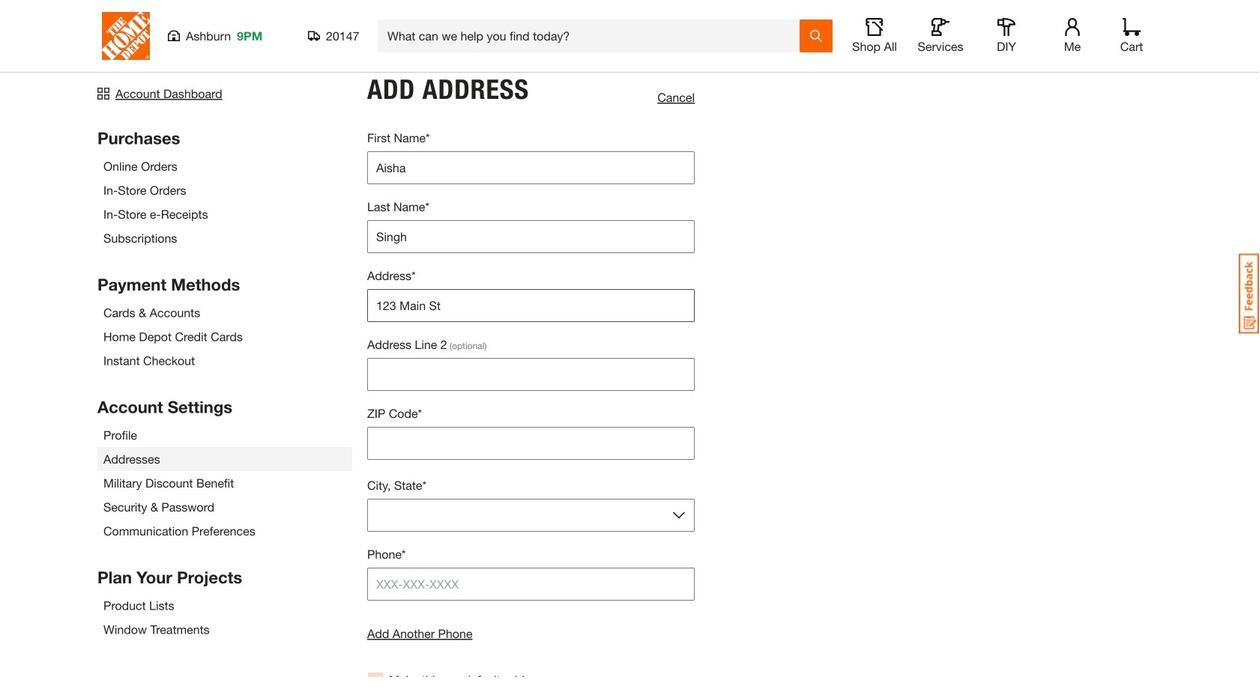 Task type: locate. For each thing, give the bounding box(es) containing it.
None button
[[367, 499, 695, 532]]

None text field
[[367, 151, 695, 184], [367, 289, 695, 322], [367, 427, 695, 460], [367, 151, 695, 184], [367, 289, 695, 322], [367, 427, 695, 460]]

What can we help you find today? search field
[[388, 20, 799, 52]]

the home depot logo image
[[102, 12, 150, 60]]

None text field
[[367, 220, 695, 253], [367, 358, 695, 391], [367, 220, 695, 253], [367, 358, 695, 391]]



Task type: describe. For each thing, give the bounding box(es) containing it.
feedback link image
[[1239, 253, 1259, 334]]

XXX-XXX-XXXX text field
[[367, 568, 695, 601]]



Task type: vqa. For each thing, say whether or not it's contained in the screenshot.
the home depot logo
yes



